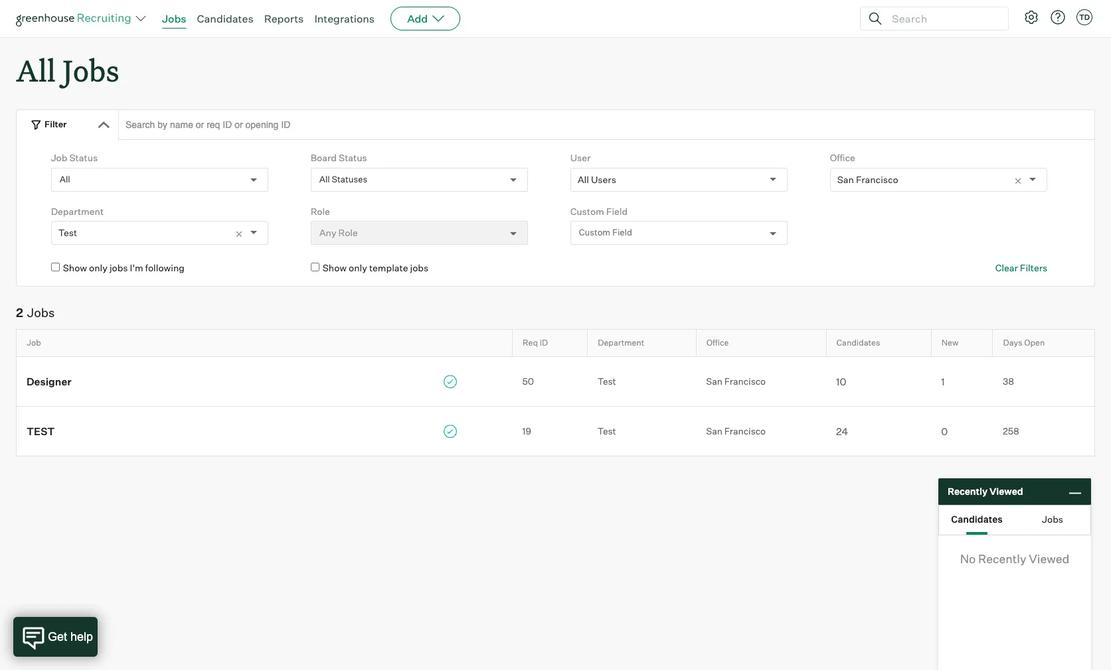 Task type: locate. For each thing, give the bounding box(es) containing it.
1 vertical spatial test
[[598, 376, 616, 387]]

all for all
[[60, 174, 70, 185]]

0 horizontal spatial clear value element
[[235, 222, 251, 245]]

custom field
[[570, 206, 628, 217], [579, 227, 632, 238]]

req
[[523, 338, 538, 348]]

id
[[540, 338, 548, 348]]

1 vertical spatial san
[[706, 376, 723, 387]]

show right show only jobs i'm following 'checkbox'
[[63, 263, 87, 274]]

job status
[[51, 152, 98, 164]]

1 vertical spatial recently
[[979, 552, 1027, 567]]

1 horizontal spatial only
[[349, 263, 367, 274]]

1 vertical spatial department
[[598, 338, 645, 348]]

0 vertical spatial office
[[830, 152, 856, 164]]

1 only from the left
[[89, 263, 108, 274]]

0 vertical spatial candidates
[[197, 12, 254, 25]]

all users
[[578, 174, 616, 185]]

candidates right jobs link
[[197, 12, 254, 25]]

filters
[[1020, 263, 1048, 274]]

user
[[570, 152, 591, 164]]

role
[[311, 206, 330, 217]]

jobs
[[110, 263, 128, 274], [410, 263, 429, 274]]

td button
[[1077, 9, 1093, 25]]

0 horizontal spatial job
[[27, 338, 41, 348]]

2 vertical spatial san
[[706, 426, 723, 437]]

0 vertical spatial recently
[[948, 486, 988, 498]]

show for show only jobs i'm following
[[63, 263, 87, 274]]

board status
[[311, 152, 367, 164]]

all down job status
[[60, 174, 70, 185]]

2 show from the left
[[323, 263, 347, 274]]

clear value element
[[1014, 169, 1030, 191], [235, 222, 251, 245]]

jobs left candidates link
[[162, 12, 186, 25]]

0 vertical spatial viewed
[[990, 486, 1023, 498]]

test
[[27, 426, 55, 439]]

all down board
[[319, 174, 330, 185]]

td
[[1079, 13, 1090, 22]]

all for all users
[[578, 174, 589, 185]]

Show only jobs I'm following checkbox
[[51, 263, 60, 272]]

1 vertical spatial candidates
[[837, 338, 880, 348]]

show
[[63, 263, 87, 274], [323, 263, 347, 274]]

50
[[522, 376, 534, 388]]

1 jobs from the left
[[110, 263, 128, 274]]

only left template
[[349, 263, 367, 274]]

all
[[16, 50, 56, 90], [578, 174, 589, 185], [60, 174, 70, 185], [319, 174, 330, 185]]

status for board status
[[339, 152, 367, 164]]

0
[[941, 426, 948, 438]]

jobs link
[[162, 12, 186, 25]]

1 horizontal spatial show
[[323, 263, 347, 274]]

test
[[58, 227, 77, 239], [598, 376, 616, 387], [598, 426, 616, 437]]

office
[[830, 152, 856, 164], [707, 338, 729, 348]]

19
[[522, 426, 531, 437]]

0 vertical spatial san
[[837, 174, 854, 185]]

jobs
[[162, 12, 186, 25], [63, 50, 119, 90], [27, 305, 55, 320], [1042, 514, 1063, 525]]

clear value element for test
[[235, 222, 251, 245]]

1 vertical spatial job
[[27, 338, 41, 348]]

custom field down all users
[[570, 206, 628, 217]]

users
[[591, 174, 616, 185]]

1 vertical spatial viewed
[[1029, 552, 1070, 567]]

department
[[51, 206, 104, 217], [598, 338, 645, 348]]

all users option
[[578, 174, 616, 185]]

job down "2 jobs"
[[27, 338, 41, 348]]

1 vertical spatial office
[[707, 338, 729, 348]]

1 horizontal spatial status
[[339, 152, 367, 164]]

2
[[16, 305, 23, 320]]

10
[[836, 376, 847, 388]]

2 horizontal spatial candidates
[[951, 514, 1003, 525]]

0 horizontal spatial only
[[89, 263, 108, 274]]

0 vertical spatial clear value element
[[1014, 169, 1030, 191]]

1 vertical spatial custom field
[[579, 227, 632, 238]]

recently
[[948, 486, 988, 498], [979, 552, 1027, 567]]

2 vertical spatial francisco
[[725, 426, 766, 437]]

1 horizontal spatial jobs
[[410, 263, 429, 274]]

show right 'show only template jobs' 'option'
[[323, 263, 347, 274]]

0 horizontal spatial jobs
[[110, 263, 128, 274]]

24
[[836, 426, 848, 438]]

2 vertical spatial test
[[598, 426, 616, 437]]

2 status from the left
[[339, 152, 367, 164]]

2 only from the left
[[349, 263, 367, 274]]

status
[[69, 152, 98, 164], [339, 152, 367, 164]]

1 vertical spatial francisco
[[725, 376, 766, 387]]

custom
[[570, 206, 604, 217], [579, 227, 611, 238]]

job down filter
[[51, 152, 67, 164]]

san
[[837, 174, 854, 185], [706, 376, 723, 387], [706, 426, 723, 437]]

0 vertical spatial francisco
[[856, 174, 899, 185]]

all left users
[[578, 174, 589, 185]]

1 horizontal spatial department
[[598, 338, 645, 348]]

all up filter
[[16, 50, 56, 90]]

test option
[[58, 227, 77, 239]]

jobs inside tab list
[[1042, 514, 1063, 525]]

only left "i'm"
[[89, 263, 108, 274]]

board
[[311, 152, 337, 164]]

clear filters link
[[996, 262, 1048, 275]]

0 horizontal spatial status
[[69, 152, 98, 164]]

candidates
[[197, 12, 254, 25], [837, 338, 880, 348], [951, 514, 1003, 525]]

0 link
[[931, 425, 993, 439]]

0 horizontal spatial candidates
[[197, 12, 254, 25]]

candidates up 10
[[837, 338, 880, 348]]

jobs left "i'm"
[[110, 263, 128, 274]]

recently down 0 link
[[948, 486, 988, 498]]

only for jobs
[[89, 263, 108, 274]]

clear filters
[[996, 263, 1048, 274]]

field
[[606, 206, 628, 217], [612, 227, 632, 238]]

1 vertical spatial clear value element
[[235, 222, 251, 245]]

show only jobs i'm following
[[63, 263, 185, 274]]

viewed
[[990, 486, 1023, 498], [1029, 552, 1070, 567]]

test for designer
[[598, 376, 616, 387]]

jobs right 2
[[27, 305, 55, 320]]

show for show only template jobs
[[323, 263, 347, 274]]

candidates down recently viewed
[[951, 514, 1003, 525]]

tab list
[[939, 506, 1091, 535]]

0 horizontal spatial office
[[707, 338, 729, 348]]

job for job status
[[51, 152, 67, 164]]

jobs right template
[[410, 263, 429, 274]]

0 horizontal spatial show
[[63, 263, 87, 274]]

0 horizontal spatial department
[[51, 206, 104, 217]]

francisco
[[856, 174, 899, 185], [725, 376, 766, 387], [725, 426, 766, 437]]

1 vertical spatial field
[[612, 227, 632, 238]]

2 vertical spatial san francisco
[[706, 426, 766, 437]]

add button
[[391, 7, 460, 31]]

all for all statuses
[[319, 174, 330, 185]]

1 horizontal spatial job
[[51, 152, 67, 164]]

days
[[1003, 338, 1023, 348]]

all jobs
[[16, 50, 119, 90]]

2 jobs from the left
[[410, 263, 429, 274]]

1 status from the left
[[69, 152, 98, 164]]

only
[[89, 263, 108, 274], [349, 263, 367, 274]]

1 show from the left
[[63, 263, 87, 274]]

2 vertical spatial candidates
[[951, 514, 1003, 525]]

san francisco
[[837, 174, 899, 185], [706, 376, 766, 387], [706, 426, 766, 437]]

0 vertical spatial san francisco
[[837, 174, 899, 185]]

job
[[51, 152, 67, 164], [27, 338, 41, 348]]

td button
[[1074, 7, 1095, 28]]

recently right no
[[979, 552, 1027, 567]]

Show only template jobs checkbox
[[311, 263, 319, 272]]

1 vertical spatial custom
[[579, 227, 611, 238]]

custom field down users
[[579, 227, 632, 238]]

1 horizontal spatial clear value element
[[1014, 169, 1030, 191]]

1 vertical spatial san francisco
[[706, 376, 766, 387]]

0 vertical spatial department
[[51, 206, 104, 217]]

0 vertical spatial job
[[51, 152, 67, 164]]

jobs up no recently viewed
[[1042, 514, 1063, 525]]

1 horizontal spatial office
[[830, 152, 856, 164]]



Task type: vqa. For each thing, say whether or not it's contained in the screenshot.
All Users
yes



Task type: describe. For each thing, give the bounding box(es) containing it.
jobs down greenhouse recruiting image at the left top
[[63, 50, 119, 90]]

integrations link
[[314, 12, 375, 25]]

clear value element for san francisco
[[1014, 169, 1030, 191]]

francisco for 24
[[725, 426, 766, 437]]

0 vertical spatial custom field
[[570, 206, 628, 217]]

10 link
[[826, 375, 931, 389]]

2 jobs
[[16, 305, 55, 320]]

test link
[[17, 424, 513, 439]]

statuses
[[332, 174, 367, 185]]

reports link
[[264, 12, 304, 25]]

show only template jobs
[[323, 263, 429, 274]]

candidates inside tab list
[[951, 514, 1003, 525]]

0 vertical spatial test
[[58, 227, 77, 239]]

24 link
[[826, 425, 931, 439]]

reports
[[264, 12, 304, 25]]

candidates link
[[197, 12, 254, 25]]

test for test
[[598, 426, 616, 437]]

1 horizontal spatial viewed
[[1029, 552, 1070, 567]]

greenhouse recruiting image
[[16, 11, 136, 27]]

1 link
[[931, 375, 993, 389]]

Search by name or req ID or opening ID text field
[[118, 110, 1095, 140]]

clear value image
[[235, 230, 244, 239]]

0 vertical spatial custom
[[570, 206, 604, 217]]

open
[[1024, 338, 1045, 348]]

designer
[[27, 376, 72, 389]]

san for 10
[[706, 376, 723, 387]]

designer link
[[17, 374, 513, 389]]

san francisco for 24
[[706, 426, 766, 437]]

only for template
[[349, 263, 367, 274]]

configure image
[[1024, 9, 1040, 25]]

no
[[960, 552, 976, 567]]

all statuses
[[319, 174, 367, 185]]

recently viewed
[[948, 486, 1023, 498]]

template
[[369, 263, 408, 274]]

new
[[942, 338, 959, 348]]

francisco for 10
[[725, 376, 766, 387]]

filter
[[45, 119, 67, 130]]

no recently viewed
[[960, 552, 1070, 567]]

following
[[145, 263, 185, 274]]

258
[[1003, 426, 1020, 437]]

38
[[1003, 376, 1014, 387]]

clear
[[996, 263, 1018, 274]]

status for job status
[[69, 152, 98, 164]]

tab list containing candidates
[[939, 506, 1091, 535]]

i'm
[[130, 263, 143, 274]]

all for all jobs
[[16, 50, 56, 90]]

san francisco option
[[837, 174, 899, 185]]

Search text field
[[889, 9, 996, 28]]

clear value image
[[1014, 176, 1023, 186]]

integrations
[[314, 12, 375, 25]]

add
[[407, 12, 428, 25]]

san francisco for 10
[[706, 376, 766, 387]]

san for 24
[[706, 426, 723, 437]]

job for job
[[27, 338, 41, 348]]

days open
[[1003, 338, 1045, 348]]

1
[[941, 376, 945, 388]]

0 vertical spatial field
[[606, 206, 628, 217]]

0 horizontal spatial viewed
[[990, 486, 1023, 498]]

req id
[[523, 338, 548, 348]]

1 horizontal spatial candidates
[[837, 338, 880, 348]]



